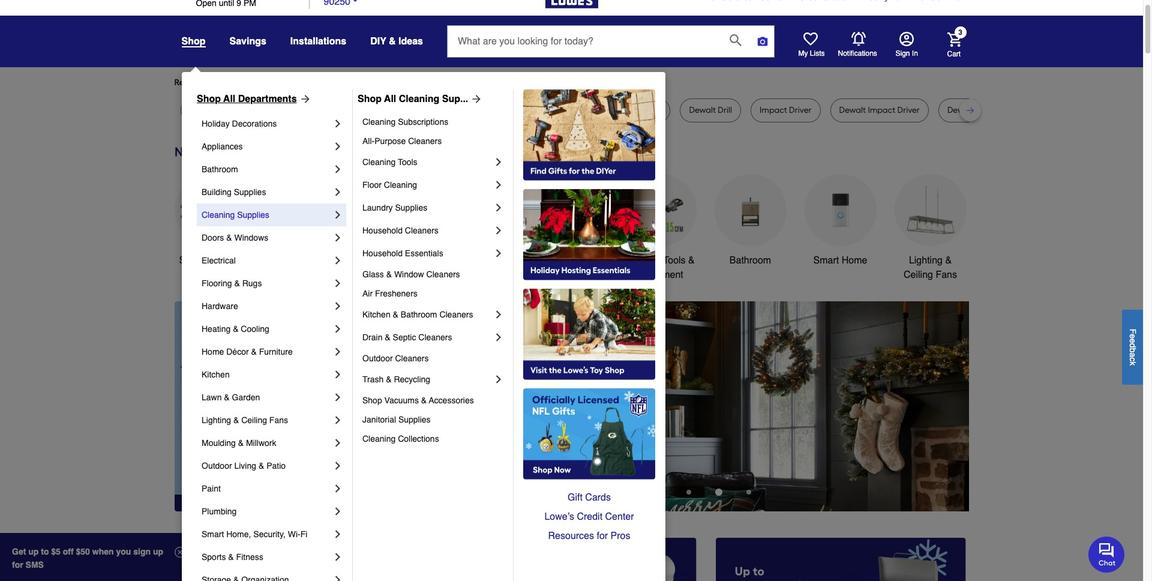 Task type: describe. For each thing, give the bounding box(es) containing it.
heating & cooling link
[[202, 318, 332, 340]]

installations
[[290, 36, 346, 47]]

chevron right image for home décor & furniture
[[332, 346, 344, 358]]

drain & septic cleaners link
[[363, 326, 493, 349]]

get up to 2 free select tools or batteries when you buy 1 with select purchases. image
[[177, 538, 427, 581]]

chevron right image for doors & windows
[[332, 232, 344, 244]]

floor cleaning
[[363, 180, 417, 190]]

lowe's home improvement lists image
[[803, 32, 818, 46]]

chevron right image for kitchen
[[332, 369, 344, 381]]

smart home
[[814, 255, 868, 266]]

c
[[1128, 357, 1138, 361]]

scroll to item #2 image
[[646, 490, 675, 494]]

drill for dewalt drill
[[718, 105, 732, 115]]

household for household essentials
[[363, 249, 403, 258]]

kitchen faucets link
[[535, 174, 607, 268]]

living
[[234, 461, 256, 471]]

all for deals
[[204, 255, 214, 266]]

household for household cleaners
[[363, 226, 403, 235]]

millwork
[[246, 438, 276, 448]]

savings
[[230, 36, 266, 47]]

shop all deals link
[[174, 174, 246, 268]]

deals
[[217, 255, 242, 266]]

& inside button
[[389, 36, 396, 47]]

more suggestions for you
[[307, 77, 404, 88]]

chevron right image for household essentials
[[493, 247, 505, 259]]

janitorial supplies
[[363, 415, 431, 424]]

kitchen link
[[202, 363, 332, 386]]

septic
[[393, 333, 416, 342]]

more suggestions for you link
[[307, 77, 414, 89]]

sign
[[133, 547, 151, 556]]

more
[[307, 77, 327, 88]]

resources for pros
[[548, 531, 631, 541]]

shop for shop all deals
[[179, 255, 202, 266]]

chevron right image for smart home, security, wi-fi
[[332, 528, 344, 540]]

outdoor living & patio link
[[202, 454, 332, 477]]

window
[[394, 270, 424, 279]]

chevron right image for building supplies
[[332, 186, 344, 198]]

floor
[[363, 180, 382, 190]]

purpose
[[375, 136, 406, 146]]

cleaning supplies
[[202, 210, 269, 220]]

1 set from the left
[[438, 105, 451, 115]]

chevron right image for bathroom
[[332, 163, 344, 175]]

flooring & rugs
[[202, 279, 262, 288]]

shop for shop all departments
[[197, 94, 221, 104]]

outdoor cleaners link
[[363, 349, 505, 368]]

chevron right image for kitchen & bathroom cleaners
[[493, 309, 505, 321]]

lighting inside lighting & ceiling fans
[[909, 255, 943, 266]]

recommended searches for you
[[174, 77, 298, 88]]

lowe's home improvement cart image
[[948, 32, 962, 47]]

3 bit from the left
[[532, 105, 542, 115]]

impact driver bit
[[478, 105, 542, 115]]

scroll to item #5 image
[[735, 490, 764, 494]]

paint
[[202, 484, 221, 493]]

search image
[[730, 34, 742, 46]]

décor
[[226, 347, 249, 357]]

flooring & rugs link
[[202, 272, 332, 295]]

diy & ideas button
[[370, 31, 423, 52]]

chevron right image for holiday decorations
[[332, 118, 344, 130]]

2 bit from the left
[[427, 105, 436, 115]]

0 vertical spatial bathroom
[[202, 164, 238, 174]]

chevron right image for flooring & rugs
[[332, 277, 344, 289]]

1 vertical spatial ceiling
[[241, 415, 267, 425]]

trash & recycling
[[363, 375, 430, 384]]

cart
[[948, 50, 961, 58]]

0 vertical spatial home
[[842, 255, 868, 266]]

cards
[[585, 492, 611, 503]]

kitchen for kitchen faucets
[[536, 255, 568, 266]]

smart home link
[[805, 174, 877, 268]]

impact driver
[[760, 105, 812, 115]]

1 horizontal spatial lighting & ceiling fans
[[904, 255, 957, 280]]

building supplies
[[202, 187, 266, 197]]

all for cleaning
[[384, 94, 396, 104]]

a
[[1128, 352, 1138, 357]]

resources for pros link
[[523, 526, 655, 546]]

savings button
[[230, 31, 266, 52]]

glass & window cleaners link
[[363, 265, 505, 284]]

cleaning subscriptions link
[[363, 112, 505, 131]]

tools for cleaning tools
[[398, 157, 418, 167]]

christmas
[[459, 255, 502, 266]]

kitchen for kitchen & bathroom cleaners
[[363, 310, 391, 319]]

shop all cleaning sup... link
[[358, 92, 483, 106]]

kitchen & bathroom cleaners
[[363, 310, 473, 319]]

sports & fitness
[[202, 552, 263, 562]]

dewalt for dewalt
[[189, 105, 216, 115]]

scroll to item #3 image
[[675, 490, 704, 494]]

smart for smart home, security, wi-fi
[[202, 529, 224, 539]]

suggestions
[[329, 77, 376, 88]]

2 up from the left
[[153, 547, 163, 556]]

chevron right image for heating & cooling
[[332, 323, 344, 335]]

fitness
[[236, 552, 263, 562]]

wi-
[[288, 529, 301, 539]]

0 horizontal spatial bathroom link
[[202, 158, 332, 181]]

cleaning for collections
[[363, 434, 396, 444]]

driver for impact driver
[[789, 105, 812, 115]]

chevron right image for appliances
[[332, 140, 344, 152]]

k
[[1128, 361, 1138, 365]]

2 drill from the left
[[570, 105, 584, 115]]

drill for dewalt drill bit set
[[976, 105, 991, 115]]

impact for impact driver
[[760, 105, 787, 115]]

sports
[[202, 552, 226, 562]]

up to 50 percent off select tools and accessories. image
[[0, 301, 388, 511]]

air
[[363, 289, 373, 298]]

find gifts for the diyer. image
[[523, 89, 655, 181]]

subscriptions
[[398, 117, 449, 127]]

recycling
[[394, 375, 430, 384]]

christmas decorations link
[[444, 174, 517, 282]]

1 vertical spatial lighting & ceiling fans
[[202, 415, 288, 425]]

dewalt for dewalt tool
[[244, 105, 270, 115]]

holiday decorations
[[202, 119, 277, 128]]

4 set from the left
[[1004, 105, 1017, 115]]

glass & window cleaners
[[363, 270, 460, 279]]

laundry
[[363, 203, 393, 212]]

chevron right image for drain & septic cleaners
[[493, 331, 505, 343]]

chevron right image for outdoor living & patio
[[332, 460, 344, 472]]

supplies for building supplies
[[234, 187, 266, 197]]

Search Query text field
[[448, 26, 720, 57]]

drill for dewalt drill bit
[[344, 105, 359, 115]]

visit the lowe's toy shop. image
[[523, 289, 655, 380]]

3
[[959, 28, 963, 37]]

all-purpose cleaners link
[[363, 131, 505, 151]]

chevron right image for cleaning tools
[[493, 156, 505, 168]]

sms
[[26, 560, 44, 570]]

sign in button
[[896, 32, 918, 58]]

for inside more suggestions for you link
[[378, 77, 388, 88]]

my
[[799, 49, 808, 58]]

dewalt for dewalt drill bit set
[[948, 105, 974, 115]]

patio
[[267, 461, 286, 471]]

all for departments
[[223, 94, 235, 104]]

household essentials link
[[363, 242, 493, 265]]

shop these last-minute gifts. $99 or less. quantities are limited and won't last. image
[[174, 301, 368, 511]]

faucets
[[571, 255, 605, 266]]

sign in
[[896, 49, 918, 58]]

get
[[12, 547, 26, 556]]

pros
[[611, 531, 631, 541]]

plumbing link
[[202, 500, 332, 523]]

supplies for cleaning supplies
[[237, 210, 269, 220]]

cleaners inside outdoor cleaners link
[[395, 354, 429, 363]]

fresheners
[[375, 289, 418, 298]]

2 set from the left
[[598, 105, 610, 115]]

1 horizontal spatial fans
[[936, 269, 957, 280]]

supplies for laundry supplies
[[395, 203, 427, 212]]

household cleaners
[[363, 226, 439, 235]]

shop for shop all cleaning sup...
[[358, 94, 382, 104]]

household cleaners link
[[363, 219, 493, 242]]

chevron right image for sports & fitness
[[332, 551, 344, 563]]

holiday hosting essentials. image
[[523, 189, 655, 280]]

cleaning for subscriptions
[[363, 117, 396, 127]]

arrow right image
[[947, 406, 959, 418]]

shop for shop
[[182, 36, 206, 47]]

chevron right image for paint
[[332, 483, 344, 495]]

building
[[202, 187, 232, 197]]

janitorial supplies link
[[363, 410, 505, 429]]

equipment
[[638, 269, 684, 280]]

christmas decorations
[[455, 255, 506, 280]]

credit
[[577, 511, 603, 522]]

cleaning up dewalt bit set
[[399, 94, 440, 104]]

chevron right image for floor cleaning
[[493, 179, 505, 191]]

essentials
[[405, 249, 443, 258]]

arrow right image for shop all cleaning sup...
[[468, 93, 483, 105]]

household essentials
[[363, 249, 443, 258]]

f
[[1128, 329, 1138, 334]]

officially licensed n f l gifts. shop now. image
[[523, 388, 655, 480]]

air fresheners link
[[363, 284, 505, 303]]

trash
[[363, 375, 384, 384]]



Task type: locate. For each thing, give the bounding box(es) containing it.
arrow right image inside shop all cleaning sup... link
[[468, 93, 483, 105]]

0 vertical spatial household
[[363, 226, 403, 235]]

decorations for christmas
[[455, 269, 506, 280]]

7 dewalt from the left
[[948, 105, 974, 115]]

cleaners inside all-purpose cleaners link
[[408, 136, 442, 146]]

up to 35 percent off select small appliances. image
[[446, 538, 697, 581]]

shop
[[182, 36, 206, 47], [179, 255, 202, 266], [363, 396, 382, 405]]

for inside "get up to $5 off $50 when you sign up for sms"
[[12, 560, 23, 570]]

all down recommended searches for you
[[223, 94, 235, 104]]

1 horizontal spatial smart
[[814, 255, 839, 266]]

dewalt up holiday
[[189, 105, 216, 115]]

dewalt down more
[[316, 105, 342, 115]]

for down get
[[12, 560, 23, 570]]

lowe's credit center
[[545, 511, 634, 522]]

dewalt down shop all cleaning sup... on the top of the page
[[398, 105, 425, 115]]

chevron right image
[[332, 118, 344, 130], [332, 140, 344, 152], [493, 156, 505, 168], [493, 179, 505, 191], [332, 186, 344, 198], [493, 224, 505, 237], [332, 255, 344, 267], [332, 300, 344, 312], [332, 323, 344, 335], [332, 346, 344, 358], [332, 369, 344, 381], [493, 373, 505, 385], [332, 437, 344, 449], [332, 460, 344, 472], [332, 528, 344, 540], [332, 574, 344, 581]]

vacuums
[[385, 396, 419, 405]]

chevron right image for laundry supplies
[[493, 202, 505, 214]]

for
[[271, 77, 282, 88], [378, 77, 388, 88], [597, 531, 608, 541], [12, 560, 23, 570]]

decorations down christmas
[[455, 269, 506, 280]]

3 driver from the left
[[898, 105, 920, 115]]

drain
[[363, 333, 383, 342]]

to
[[41, 547, 49, 556]]

chevron right image
[[332, 163, 344, 175], [493, 202, 505, 214], [332, 209, 344, 221], [332, 232, 344, 244], [493, 247, 505, 259], [332, 277, 344, 289], [493, 309, 505, 321], [493, 331, 505, 343], [332, 391, 344, 403], [332, 414, 344, 426], [332, 483, 344, 495], [332, 505, 344, 517], [332, 551, 344, 563]]

arrow right image inside 'shop all departments' link
[[297, 93, 311, 105]]

get up to $5 off $50 when you sign up for sms
[[12, 547, 163, 570]]

2 horizontal spatial kitchen
[[536, 255, 568, 266]]

diy
[[370, 36, 386, 47]]

0 horizontal spatial kitchen
[[202, 370, 230, 379]]

lowe's home improvement notification center image
[[851, 32, 866, 46]]

6 bit from the left
[[993, 105, 1002, 115]]

outdoor inside 'link'
[[202, 461, 232, 471]]

chevron right image for hardware
[[332, 300, 344, 312]]

1 vertical spatial fans
[[269, 415, 288, 425]]

arrow right image
[[297, 93, 311, 105], [468, 93, 483, 105]]

kitchen inside kitchen faucets link
[[536, 255, 568, 266]]

1 horizontal spatial lighting & ceiling fans link
[[895, 174, 967, 282]]

5 dewalt from the left
[[689, 105, 716, 115]]

supplies up windows
[[237, 210, 269, 220]]

for up the departments
[[271, 77, 282, 88]]

f e e d b a c k
[[1128, 329, 1138, 365]]

tools up equipment
[[664, 255, 686, 266]]

1 vertical spatial household
[[363, 249, 403, 258]]

kitchen left faucets
[[536, 255, 568, 266]]

cleaning down building
[[202, 210, 235, 220]]

0 vertical spatial lighting
[[909, 255, 943, 266]]

0 horizontal spatial driver
[[508, 105, 530, 115]]

outdoor for outdoor cleaners
[[363, 354, 393, 363]]

3 dewalt from the left
[[316, 105, 342, 115]]

shop all cleaning sup...
[[358, 94, 468, 104]]

household down laundry
[[363, 226, 403, 235]]

decorations inside 'link'
[[232, 119, 277, 128]]

all left deals
[[204, 255, 214, 266]]

decorations down dewalt tool
[[232, 119, 277, 128]]

plumbing
[[202, 507, 237, 516]]

dewalt for dewalt bit set
[[398, 105, 425, 115]]

holiday decorations link
[[202, 112, 332, 135]]

lowe's
[[545, 511, 574, 522]]

1 horizontal spatial impact
[[760, 105, 787, 115]]

2 dewalt from the left
[[244, 105, 270, 115]]

driver down 'recommended searches for you' 'heading'
[[508, 105, 530, 115]]

lowe's home improvement account image
[[899, 32, 914, 46]]

2 horizontal spatial outdoor
[[626, 255, 661, 266]]

cleaning up all-
[[363, 117, 396, 127]]

1 horizontal spatial up
[[153, 547, 163, 556]]

shop button
[[182, 35, 206, 47]]

1 vertical spatial decorations
[[455, 269, 506, 280]]

3 impact from the left
[[868, 105, 896, 115]]

1 horizontal spatial lighting
[[909, 255, 943, 266]]

shop inside shop all cleaning sup... link
[[358, 94, 382, 104]]

supplies inside 'link'
[[234, 187, 266, 197]]

ideas
[[399, 36, 423, 47]]

dewalt drill
[[689, 105, 732, 115]]

0 vertical spatial lighting & ceiling fans
[[904, 255, 957, 280]]

0 vertical spatial decorations
[[232, 119, 277, 128]]

cleaning inside 'link'
[[363, 157, 396, 167]]

lawn
[[202, 393, 222, 402]]

2 vertical spatial kitchen
[[202, 370, 230, 379]]

sign
[[896, 49, 910, 58]]

outdoor up equipment
[[626, 255, 661, 266]]

for left pros
[[597, 531, 608, 541]]

garden
[[232, 393, 260, 402]]

dewalt for dewalt drill
[[689, 105, 716, 115]]

kitchen inside kitchen link
[[202, 370, 230, 379]]

2 vertical spatial shop
[[363, 396, 382, 405]]

cleaners inside kitchen & bathroom cleaners link
[[440, 310, 473, 319]]

driver down sign in
[[898, 105, 920, 115]]

cleaners up recycling
[[395, 354, 429, 363]]

decorations for holiday
[[232, 119, 277, 128]]

up to 30 percent off select grills and accessories. image
[[716, 538, 967, 581]]

kitchen & bathroom cleaners link
[[363, 303, 493, 326]]

you for recommended searches for you
[[284, 77, 298, 88]]

cleaners inside "drain & septic cleaners" link
[[419, 333, 452, 342]]

0 horizontal spatial outdoor
[[202, 461, 232, 471]]

0 vertical spatial smart
[[814, 255, 839, 266]]

in
[[912, 49, 918, 58]]

cleaning tools
[[363, 157, 418, 167]]

1 horizontal spatial outdoor
[[363, 354, 393, 363]]

3 drill from the left
[[718, 105, 732, 115]]

cleaning down janitorial
[[363, 434, 396, 444]]

75 percent off all artificial christmas trees, holiday lights and more. image
[[388, 301, 970, 511]]

you for more suggestions for you
[[390, 77, 404, 88]]

0 horizontal spatial impact
[[478, 105, 506, 115]]

you
[[116, 547, 131, 556]]

electrical link
[[202, 249, 332, 272]]

1 up from the left
[[28, 547, 39, 556]]

dewalt tool
[[244, 105, 288, 115]]

1 horizontal spatial home
[[842, 255, 868, 266]]

lighting & ceiling fans
[[904, 255, 957, 280], [202, 415, 288, 425]]

lists
[[810, 49, 825, 58]]

searches
[[234, 77, 269, 88]]

1 horizontal spatial ceiling
[[904, 269, 933, 280]]

supplies for janitorial supplies
[[399, 415, 431, 424]]

dewalt down "notifications"
[[839, 105, 866, 115]]

e up d
[[1128, 334, 1138, 338]]

all up cleaning subscriptions
[[384, 94, 396, 104]]

1 horizontal spatial bathroom link
[[715, 174, 787, 268]]

0 horizontal spatial you
[[284, 77, 298, 88]]

1 vertical spatial lighting
[[202, 415, 231, 425]]

cleaning up the laundry supplies
[[384, 180, 417, 190]]

outdoor tools & equipment link
[[625, 174, 697, 282]]

1 horizontal spatial shop
[[358, 94, 382, 104]]

$50
[[76, 547, 90, 556]]

for inside resources for pros link
[[597, 531, 608, 541]]

outdoor for outdoor living & patio
[[202, 461, 232, 471]]

1 vertical spatial bathroom
[[730, 255, 771, 266]]

ceiling inside lighting & ceiling fans
[[904, 269, 933, 280]]

glass
[[363, 270, 384, 279]]

0 vertical spatial outdoor
[[626, 255, 661, 266]]

1 dewalt from the left
[[189, 105, 216, 115]]

3 set from the left
[[649, 105, 662, 115]]

camera image
[[757, 35, 769, 47]]

shop vacuums & accessories link
[[363, 391, 505, 410]]

arrow left image
[[398, 406, 410, 418]]

gift cards
[[568, 492, 611, 503]]

tools inside 'link'
[[398, 157, 418, 167]]

0 horizontal spatial ceiling
[[241, 415, 267, 425]]

tools link
[[354, 174, 426, 268]]

& inside outdoor tools & equipment
[[689, 255, 695, 266]]

2 driver from the left
[[789, 105, 812, 115]]

0 vertical spatial fans
[[936, 269, 957, 280]]

cleaners down air fresheners link
[[440, 310, 473, 319]]

1 you from the left
[[284, 77, 298, 88]]

4 bit from the left
[[586, 105, 596, 115]]

cleaners
[[408, 136, 442, 146], [405, 226, 439, 235], [427, 270, 460, 279], [440, 310, 473, 319], [419, 333, 452, 342], [395, 354, 429, 363]]

0 horizontal spatial bathroom
[[202, 164, 238, 174]]

1 vertical spatial outdoor
[[363, 354, 393, 363]]

0 vertical spatial kitchen
[[536, 255, 568, 266]]

chat invite button image
[[1089, 536, 1125, 572]]

1 arrow right image from the left
[[297, 93, 311, 105]]

cleaners up outdoor cleaners link
[[419, 333, 452, 342]]

1 horizontal spatial decorations
[[455, 269, 506, 280]]

smart for smart home
[[814, 255, 839, 266]]

4 dewalt from the left
[[398, 105, 425, 115]]

0 vertical spatial ceiling
[[904, 269, 933, 280]]

up right sign
[[153, 547, 163, 556]]

cleaners inside the glass & window cleaners link
[[427, 270, 460, 279]]

outdoor for outdoor tools & equipment
[[626, 255, 661, 266]]

recommended searches for you heading
[[174, 77, 969, 89]]

1 horizontal spatial kitchen
[[363, 310, 391, 319]]

cleaning for tools
[[363, 157, 396, 167]]

supplies up cleaning supplies
[[234, 187, 266, 197]]

arrow right image for shop all departments
[[297, 93, 311, 105]]

for right suggestions
[[378, 77, 388, 88]]

cleaners down subscriptions
[[408, 136, 442, 146]]

installations button
[[290, 31, 346, 52]]

chevron right image for cleaning supplies
[[332, 209, 344, 221]]

security,
[[254, 529, 286, 539]]

chevron right image for lawn & garden
[[332, 391, 344, 403]]

cleaners up essentials
[[405, 226, 439, 235]]

1 bit from the left
[[361, 105, 370, 115]]

tools down all-purpose cleaners
[[398, 157, 418, 167]]

arrow right image up cleaning subscriptions link
[[468, 93, 483, 105]]

cleaning down all-
[[363, 157, 396, 167]]

set
[[438, 105, 451, 115], [598, 105, 610, 115], [649, 105, 662, 115], [1004, 105, 1017, 115]]

2 horizontal spatial all
[[384, 94, 396, 104]]

5 bit from the left
[[638, 105, 647, 115]]

0 vertical spatial shop
[[182, 36, 206, 47]]

tools up glass
[[379, 255, 402, 266]]

chevron right image for household cleaners
[[493, 224, 505, 237]]

chevron right image for plumbing
[[332, 505, 344, 517]]

2 shop from the left
[[358, 94, 382, 104]]

kitchen inside kitchen & bathroom cleaners link
[[363, 310, 391, 319]]

1 vertical spatial kitchen
[[363, 310, 391, 319]]

shop up 'recommended'
[[182, 36, 206, 47]]

dewalt bit set
[[398, 105, 451, 115]]

dewalt for dewalt impact driver
[[839, 105, 866, 115]]

chevron right image for moulding & millwork
[[332, 437, 344, 449]]

2 horizontal spatial driver
[[898, 105, 920, 115]]

when
[[92, 547, 114, 556]]

0 horizontal spatial lighting & ceiling fans
[[202, 415, 288, 425]]

0 vertical spatial lighting & ceiling fans link
[[895, 174, 967, 282]]

2 household from the top
[[363, 249, 403, 258]]

1 household from the top
[[363, 226, 403, 235]]

2 arrow right image from the left
[[468, 93, 483, 105]]

chevron down image
[[351, 0, 360, 5]]

dewalt for dewalt drill bit
[[316, 105, 342, 115]]

0 horizontal spatial shop
[[197, 94, 221, 104]]

you
[[284, 77, 298, 88], [390, 77, 404, 88]]

new deals every day during 25 days of deals image
[[174, 142, 969, 162]]

cleaning subscriptions
[[363, 117, 449, 127]]

lighting
[[909, 255, 943, 266], [202, 415, 231, 425]]

e up b
[[1128, 338, 1138, 343]]

1 vertical spatial home
[[202, 347, 224, 357]]

tools for outdoor tools & equipment
[[664, 255, 686, 266]]

1 vertical spatial lighting & ceiling fans link
[[202, 409, 332, 432]]

you up shop all cleaning sup... on the top of the page
[[390, 77, 404, 88]]

shop all departments
[[197, 94, 297, 104]]

impact for impact driver bit
[[478, 105, 506, 115]]

0 horizontal spatial decorations
[[232, 119, 277, 128]]

decorations
[[232, 119, 277, 128], [455, 269, 506, 280]]

home,
[[226, 529, 251, 539]]

dewalt down cart
[[948, 105, 974, 115]]

e
[[1128, 334, 1138, 338], [1128, 338, 1138, 343]]

outdoor living & patio
[[202, 461, 286, 471]]

shop
[[197, 94, 221, 104], [358, 94, 382, 104]]

1 drill from the left
[[344, 105, 359, 115]]

2 vertical spatial outdoor
[[202, 461, 232, 471]]

outdoor up trash
[[363, 354, 393, 363]]

1 vertical spatial shop
[[179, 255, 202, 266]]

supplies down shop vacuums & accessories at the left bottom of the page
[[399, 415, 431, 424]]

1 horizontal spatial bathroom
[[401, 310, 437, 319]]

1 driver from the left
[[508, 105, 530, 115]]

shop left electrical
[[179, 255, 202, 266]]

tool
[[272, 105, 288, 115]]

arrow right image down more
[[297, 93, 311, 105]]

doors & windows link
[[202, 226, 332, 249]]

1 vertical spatial smart
[[202, 529, 224, 539]]

1 impact from the left
[[478, 105, 506, 115]]

dewalt down shop all departments
[[244, 105, 270, 115]]

cleaners up air fresheners link
[[427, 270, 460, 279]]

1 shop from the left
[[197, 94, 221, 104]]

bathroom inside kitchen & bathroom cleaners link
[[401, 310, 437, 319]]

cleaning collections
[[363, 434, 439, 444]]

2 horizontal spatial impact
[[868, 105, 896, 115]]

bathroom
[[202, 164, 238, 174], [730, 255, 771, 266], [401, 310, 437, 319]]

driver down 'my' on the top right of page
[[789, 105, 812, 115]]

collections
[[398, 434, 439, 444]]

0 horizontal spatial home
[[202, 347, 224, 357]]

you left more
[[284, 77, 298, 88]]

shop for shop vacuums & accessories
[[363, 396, 382, 405]]

None search field
[[447, 25, 775, 69]]

1 horizontal spatial driver
[[789, 105, 812, 115]]

0 horizontal spatial arrow right image
[[297, 93, 311, 105]]

1 horizontal spatial arrow right image
[[468, 93, 483, 105]]

outdoor down moulding
[[202, 461, 232, 471]]

0 horizontal spatial up
[[28, 547, 39, 556]]

chevron right image for lighting & ceiling fans
[[332, 414, 344, 426]]

laundry supplies
[[363, 203, 427, 212]]

2 horizontal spatial bathroom
[[730, 255, 771, 266]]

dewalt right bit set
[[689, 105, 716, 115]]

lowe's home improvement logo image
[[545, 0, 598, 23]]

tools inside outdoor tools & equipment
[[664, 255, 686, 266]]

1 horizontal spatial all
[[223, 94, 235, 104]]

2 you from the left
[[390, 77, 404, 88]]

cleaners inside household cleaners link
[[405, 226, 439, 235]]

0 horizontal spatial smart
[[202, 529, 224, 539]]

chevron right image for trash & recycling
[[493, 373, 505, 385]]

chevron right image for electrical
[[332, 255, 344, 267]]

cooling
[[241, 324, 269, 334]]

1 e from the top
[[1128, 334, 1138, 338]]

4 drill from the left
[[976, 105, 991, 115]]

household up glass
[[363, 249, 403, 258]]

0 horizontal spatial lighting
[[202, 415, 231, 425]]

0 horizontal spatial fans
[[269, 415, 288, 425]]

outdoor inside outdoor tools & equipment
[[626, 255, 661, 266]]

6 dewalt from the left
[[839, 105, 866, 115]]

all-purpose cleaners
[[363, 136, 442, 146]]

shop inside 'shop all departments' link
[[197, 94, 221, 104]]

holiday
[[202, 119, 230, 128]]

kitchen faucets
[[536, 255, 605, 266]]

kitchen up 'lawn'
[[202, 370, 230, 379]]

f e e d b a c k button
[[1122, 310, 1144, 385]]

2 impact from the left
[[760, 105, 787, 115]]

up left to
[[28, 547, 39, 556]]

cleaning collections link
[[363, 429, 505, 448]]

shop up janitorial
[[363, 396, 382, 405]]

2 vertical spatial bathroom
[[401, 310, 437, 319]]

supplies
[[234, 187, 266, 197], [395, 203, 427, 212], [237, 210, 269, 220], [399, 415, 431, 424]]

driver for impact driver bit
[[508, 105, 530, 115]]

scroll to item #4 element
[[704, 488, 735, 496]]

hardware link
[[202, 295, 332, 318]]

cleaning tools link
[[363, 151, 493, 173]]

kitchen down the air
[[363, 310, 391, 319]]

2 e from the top
[[1128, 338, 1138, 343]]

shop down 'recommended'
[[197, 94, 221, 104]]

shop down more suggestions for you link
[[358, 94, 382, 104]]

0 horizontal spatial all
[[204, 255, 214, 266]]

1 horizontal spatial you
[[390, 77, 404, 88]]

paint link
[[202, 477, 332, 500]]

dewalt impact driver
[[839, 105, 920, 115]]

supplies up household cleaners
[[395, 203, 427, 212]]

cleaning for supplies
[[202, 210, 235, 220]]

0 horizontal spatial lighting & ceiling fans link
[[202, 409, 332, 432]]

&
[[389, 36, 396, 47], [226, 233, 232, 243], [689, 255, 695, 266], [946, 255, 952, 266], [386, 270, 392, 279], [234, 279, 240, 288], [393, 310, 399, 319], [233, 324, 239, 334], [385, 333, 391, 342], [251, 347, 257, 357], [386, 375, 392, 384], [224, 393, 230, 402], [421, 396, 427, 405], [233, 415, 239, 425], [238, 438, 244, 448], [259, 461, 264, 471], [228, 552, 234, 562]]



Task type: vqa. For each thing, say whether or not it's contained in the screenshot.
Sign In button
yes



